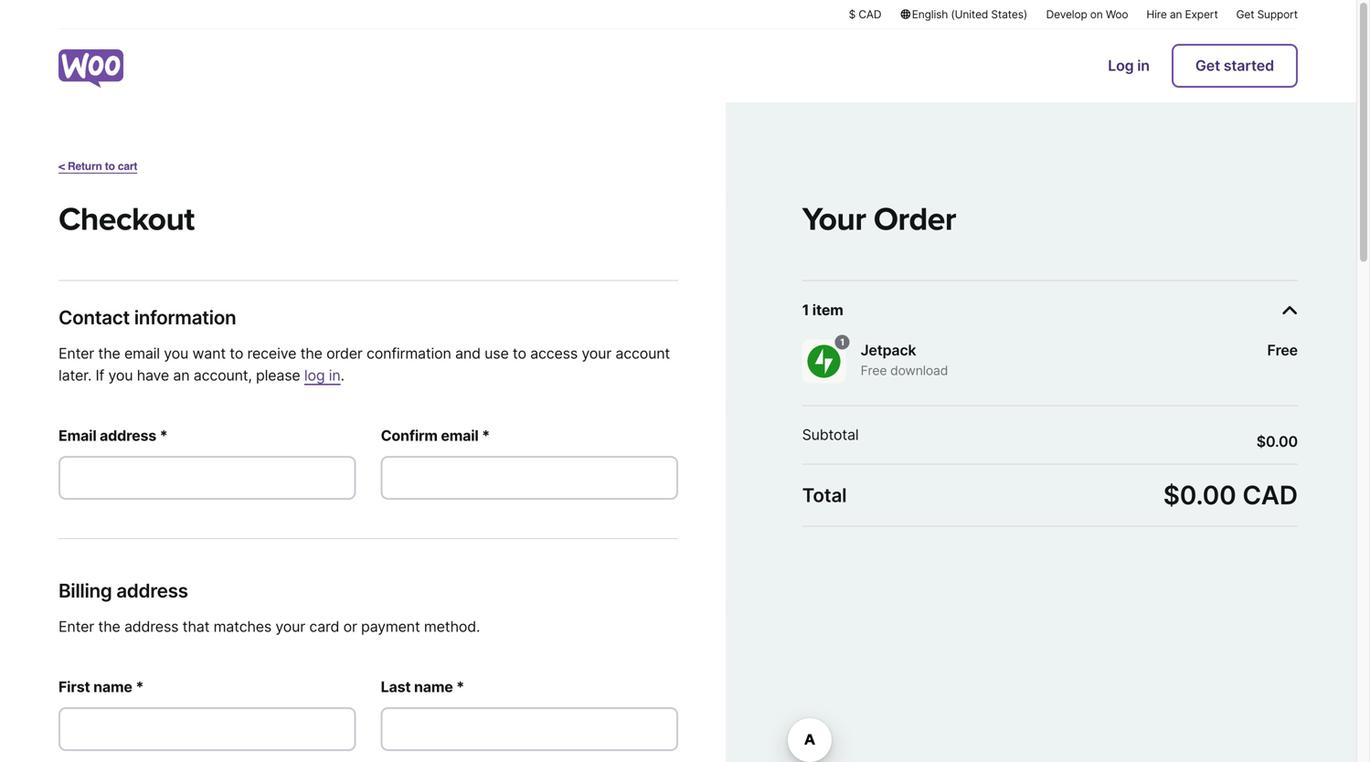 Task type: locate. For each thing, give the bounding box(es) containing it.
None text field
[[381, 707, 678, 751]]

1 horizontal spatial free
[[1267, 341, 1298, 359]]

contact
[[58, 306, 130, 329]]

.
[[341, 367, 344, 384]]

expert
[[1185, 8, 1218, 21]]

email up 'have'
[[124, 345, 160, 363]]

0.00 for cad
[[1180, 480, 1236, 511]]

english
[[912, 8, 948, 21]]

$ for $ 0.00
[[1257, 433, 1266, 451]]

1 horizontal spatial 1
[[840, 337, 845, 348]]

cad down $ 0.00
[[1242, 480, 1298, 511]]

1 horizontal spatial $
[[1163, 480, 1180, 511]]

0 horizontal spatial an
[[173, 367, 190, 384]]

get
[[1236, 8, 1254, 21], [1195, 57, 1220, 74]]

your
[[802, 200, 866, 239]]

1 vertical spatial cad
[[1242, 480, 1298, 511]]

address up that
[[116, 580, 188, 602]]

account,
[[194, 367, 252, 384]]

*
[[160, 427, 168, 445], [482, 427, 490, 445], [136, 678, 144, 696], [456, 678, 464, 696]]

cad left english
[[859, 8, 881, 21]]

woo
[[1106, 8, 1128, 21]]

1 horizontal spatial your
[[582, 345, 612, 363]]

1 horizontal spatial email
[[441, 427, 479, 445]]

email
[[124, 345, 160, 363], [441, 427, 479, 445]]

the
[[98, 345, 120, 363], [300, 345, 322, 363], [98, 618, 120, 636]]

you right if
[[108, 367, 133, 384]]

1 horizontal spatial name
[[414, 678, 453, 696]]

the for want
[[98, 345, 120, 363]]

0 vertical spatial an
[[1170, 8, 1182, 21]]

the for matches
[[98, 618, 120, 636]]

confirm
[[381, 427, 438, 445]]

1 vertical spatial $
[[1257, 433, 1266, 451]]

* for first name *
[[136, 678, 144, 696]]

name right first on the bottom
[[93, 678, 132, 696]]

log in .
[[304, 367, 344, 384]]

card
[[309, 618, 339, 636]]

free
[[1267, 341, 1298, 359], [861, 363, 887, 378]]

1 vertical spatial address
[[116, 580, 188, 602]]

that
[[182, 618, 210, 636]]

2 vertical spatial address
[[124, 618, 179, 636]]

2 vertical spatial $
[[1163, 480, 1180, 511]]

0 vertical spatial in
[[1137, 57, 1150, 74]]

to right use at the top left of the page
[[513, 345, 526, 363]]

0 horizontal spatial email
[[124, 345, 160, 363]]

address right the email
[[100, 427, 156, 445]]

you up 'have'
[[164, 345, 188, 363]]

0 vertical spatial enter
[[58, 345, 94, 363]]

0 vertical spatial you
[[164, 345, 188, 363]]

* right confirm
[[482, 427, 490, 445]]

1 vertical spatial in
[[329, 367, 341, 384]]

1 name from the left
[[93, 678, 132, 696]]

1 vertical spatial free
[[861, 363, 887, 378]]

1 down item
[[840, 337, 845, 348]]

first name *
[[58, 678, 144, 696]]

None text field
[[58, 707, 356, 751]]

2 horizontal spatial to
[[513, 345, 526, 363]]

or
[[343, 618, 357, 636]]

an
[[1170, 8, 1182, 21], [173, 367, 190, 384]]

$ inside button
[[849, 8, 856, 21]]

0 horizontal spatial get
[[1195, 57, 1220, 74]]

1 vertical spatial an
[[173, 367, 190, 384]]

1 vertical spatial get
[[1195, 57, 1220, 74]]

1 left item
[[802, 301, 809, 319]]

the down billing address
[[98, 618, 120, 636]]

get support link
[[1236, 6, 1298, 22]]

download
[[890, 363, 948, 378]]

total
[[802, 484, 847, 507]]

your right access
[[582, 345, 612, 363]]

1 vertical spatial 0.00
[[1180, 480, 1236, 511]]

in for log in .
[[329, 367, 341, 384]]

$ for $ 0.00 cad
[[1163, 480, 1180, 511]]

0 horizontal spatial free
[[861, 363, 887, 378]]

0 horizontal spatial your
[[275, 618, 305, 636]]

free for free
[[1267, 341, 1298, 359]]

log in
[[1108, 57, 1150, 74]]

enter the address that matches your card or payment method.
[[58, 618, 480, 636]]

develop on woo
[[1046, 8, 1128, 21]]

free down jetpack
[[861, 363, 887, 378]]

1 vertical spatial 1
[[840, 337, 845, 348]]

cad
[[859, 8, 881, 21], [1242, 480, 1298, 511]]

your
[[582, 345, 612, 363], [275, 618, 305, 636]]

$ for $ cad
[[849, 8, 856, 21]]

an right hire
[[1170, 8, 1182, 21]]

checkout
[[58, 200, 194, 239]]

free download
[[861, 363, 948, 378]]

cad inside button
[[859, 8, 881, 21]]

hire an expert
[[1147, 8, 1218, 21]]

develop on woo link
[[1046, 6, 1128, 22]]

2 horizontal spatial $
[[1257, 433, 1266, 451]]

name right last
[[414, 678, 453, 696]]

order
[[874, 200, 956, 239]]

enter down billing at the bottom
[[58, 618, 94, 636]]

log
[[1108, 57, 1134, 74]]

get for get support
[[1236, 8, 1254, 21]]

address
[[100, 427, 156, 445], [116, 580, 188, 602], [124, 618, 179, 636]]

address for billing
[[116, 580, 188, 602]]

in inside log in link
[[1137, 57, 1150, 74]]

0 vertical spatial 1
[[802, 301, 809, 319]]

please
[[256, 367, 300, 384]]

* right first on the bottom
[[136, 678, 144, 696]]

1 horizontal spatial you
[[164, 345, 188, 363]]

enter
[[58, 345, 94, 363], [58, 618, 94, 636]]

0 vertical spatial free
[[1267, 341, 1298, 359]]

0 horizontal spatial $
[[849, 8, 856, 21]]

0.00
[[1266, 433, 1298, 451], [1180, 480, 1236, 511]]

0 horizontal spatial name
[[93, 678, 132, 696]]

0 horizontal spatial you
[[108, 367, 133, 384]]

to
[[105, 160, 115, 173], [230, 345, 243, 363], [513, 345, 526, 363]]

* down 'have'
[[160, 427, 168, 445]]

0 vertical spatial $
[[849, 8, 856, 21]]

to left "cart"
[[105, 160, 115, 173]]

want
[[192, 345, 226, 363]]

0 horizontal spatial 0.00
[[1180, 480, 1236, 511]]

2 name from the left
[[414, 678, 453, 696]]

1 horizontal spatial get
[[1236, 8, 1254, 21]]

2 enter from the top
[[58, 618, 94, 636]]

* down method.
[[456, 678, 464, 696]]

None email field
[[58, 456, 356, 500], [381, 456, 678, 500], [58, 456, 356, 500], [381, 456, 678, 500]]

0 vertical spatial cad
[[859, 8, 881, 21]]

enter inside enter the email you want to receive the order confirmation and use to access your account later. if you have an account, please
[[58, 345, 94, 363]]

1 for 1
[[840, 337, 845, 348]]

$
[[849, 8, 856, 21], [1257, 433, 1266, 451], [1163, 480, 1180, 511]]

an right 'have'
[[173, 367, 190, 384]]

states)
[[991, 8, 1027, 21]]

your left the card
[[275, 618, 305, 636]]

0 horizontal spatial 1
[[802, 301, 809, 319]]

0 vertical spatial 0.00
[[1266, 433, 1298, 451]]

$ cad
[[849, 8, 881, 21]]

0 vertical spatial address
[[100, 427, 156, 445]]

english (united states) button
[[900, 6, 1028, 22]]

access
[[530, 345, 578, 363]]

1 vertical spatial your
[[275, 618, 305, 636]]

first
[[58, 678, 90, 696]]

if
[[96, 367, 104, 384]]

* for confirm email *
[[482, 427, 490, 445]]

1 for 1 item
[[802, 301, 809, 319]]

0 horizontal spatial in
[[329, 367, 341, 384]]

enter for enter the address that matches your card or payment method.
[[58, 618, 94, 636]]

1 horizontal spatial in
[[1137, 57, 1150, 74]]

0 vertical spatial email
[[124, 345, 160, 363]]

1 horizontal spatial 0.00
[[1266, 433, 1298, 451]]

1
[[802, 301, 809, 319], [840, 337, 845, 348]]

0 vertical spatial get
[[1236, 8, 1254, 21]]

you
[[164, 345, 188, 363], [108, 367, 133, 384]]

get left support
[[1236, 8, 1254, 21]]

get left the "started"
[[1195, 57, 1220, 74]]

english (united states)
[[912, 8, 1027, 21]]

address for email
[[100, 427, 156, 445]]

the up if
[[98, 345, 120, 363]]

in right log
[[1137, 57, 1150, 74]]

your inside enter the email you want to receive the order confirmation and use to access your account later. if you have an account, please
[[582, 345, 612, 363]]

0 vertical spatial your
[[582, 345, 612, 363]]

item
[[812, 301, 843, 319]]

0 horizontal spatial to
[[105, 160, 115, 173]]

free down angle down image at the right top of page
[[1267, 341, 1298, 359]]

email address *
[[58, 427, 168, 445]]

1 enter from the top
[[58, 345, 94, 363]]

* for email address *
[[160, 427, 168, 445]]

to up account,
[[230, 345, 243, 363]]

last name *
[[381, 678, 464, 696]]

1 vertical spatial enter
[[58, 618, 94, 636]]

name
[[93, 678, 132, 696], [414, 678, 453, 696]]

in right the log
[[329, 367, 341, 384]]

in
[[1137, 57, 1150, 74], [329, 367, 341, 384]]

email right confirm
[[441, 427, 479, 445]]

enter up later. on the left
[[58, 345, 94, 363]]

subtotal
[[802, 426, 859, 444]]

confirm email *
[[381, 427, 490, 445]]

billing
[[58, 580, 112, 602]]

use
[[485, 345, 509, 363]]

1 inside dropdown button
[[802, 301, 809, 319]]

address left that
[[124, 618, 179, 636]]

0 horizontal spatial cad
[[859, 8, 881, 21]]



Task type: vqa. For each thing, say whether or not it's contained in the screenshot.
circle info image
no



Task type: describe. For each thing, give the bounding box(es) containing it.
on
[[1090, 8, 1103, 21]]

1 vertical spatial you
[[108, 367, 133, 384]]

get for get started
[[1195, 57, 1220, 74]]

get started link
[[1172, 44, 1298, 88]]

email
[[58, 427, 96, 445]]

information
[[134, 306, 236, 329]]

get started
[[1195, 57, 1274, 74]]

1 vertical spatial email
[[441, 427, 479, 445]]

receive
[[247, 345, 296, 363]]

1 horizontal spatial cad
[[1242, 480, 1298, 511]]

started
[[1224, 57, 1274, 74]]

return
[[68, 160, 102, 173]]

1 horizontal spatial to
[[230, 345, 243, 363]]

get support
[[1236, 8, 1298, 21]]

name for last
[[414, 678, 453, 696]]

hire an expert link
[[1147, 6, 1218, 22]]

have
[[137, 367, 169, 384]]

free for free download
[[861, 363, 887, 378]]

billing address
[[58, 580, 188, 602]]

enter for enter the email you want to receive the order confirmation and use to access your account later. if you have an account, please
[[58, 345, 94, 363]]

and
[[455, 345, 481, 363]]

1 item button
[[802, 280, 1298, 339]]

$ 0.00
[[1257, 433, 1298, 451]]

method.
[[424, 618, 480, 636]]

payment
[[361, 618, 420, 636]]

log in link
[[304, 367, 341, 384]]

cart
[[118, 160, 137, 173]]

last
[[381, 678, 411, 696]]

account
[[615, 345, 670, 363]]

an inside enter the email you want to receive the order confirmation and use to access your account later. if you have an account, please
[[173, 367, 190, 384]]

1 item
[[802, 301, 843, 319]]

confirmation
[[367, 345, 451, 363]]

log in link
[[1101, 46, 1157, 86]]

$ 0.00 cad
[[1163, 480, 1298, 511]]

hire
[[1147, 8, 1167, 21]]

* for last name *
[[456, 678, 464, 696]]

log
[[304, 367, 325, 384]]

your order
[[802, 200, 956, 239]]

0.00 for 0.00
[[1266, 433, 1298, 451]]

1 horizontal spatial an
[[1170, 8, 1182, 21]]

email inside enter the email you want to receive the order confirmation and use to access your account later. if you have an account, please
[[124, 345, 160, 363]]

contact information
[[58, 306, 236, 329]]

matches
[[213, 618, 272, 636]]

support
[[1257, 8, 1298, 21]]

< return to cart
[[58, 160, 137, 173]]

jetpack
[[861, 341, 916, 359]]

product icon image
[[802, 339, 846, 383]]

enter the email you want to receive the order confirmation and use to access your account later. if you have an account, please
[[58, 345, 670, 384]]

<
[[58, 160, 65, 173]]

name for first
[[93, 678, 132, 696]]

develop
[[1046, 8, 1087, 21]]

angle down image
[[1281, 302, 1298, 317]]

$ cad button
[[849, 6, 881, 22]]

order
[[326, 345, 363, 363]]

later.
[[58, 367, 92, 384]]

the up the log
[[300, 345, 322, 363]]

(united
[[951, 8, 988, 21]]

in for log in
[[1137, 57, 1150, 74]]



